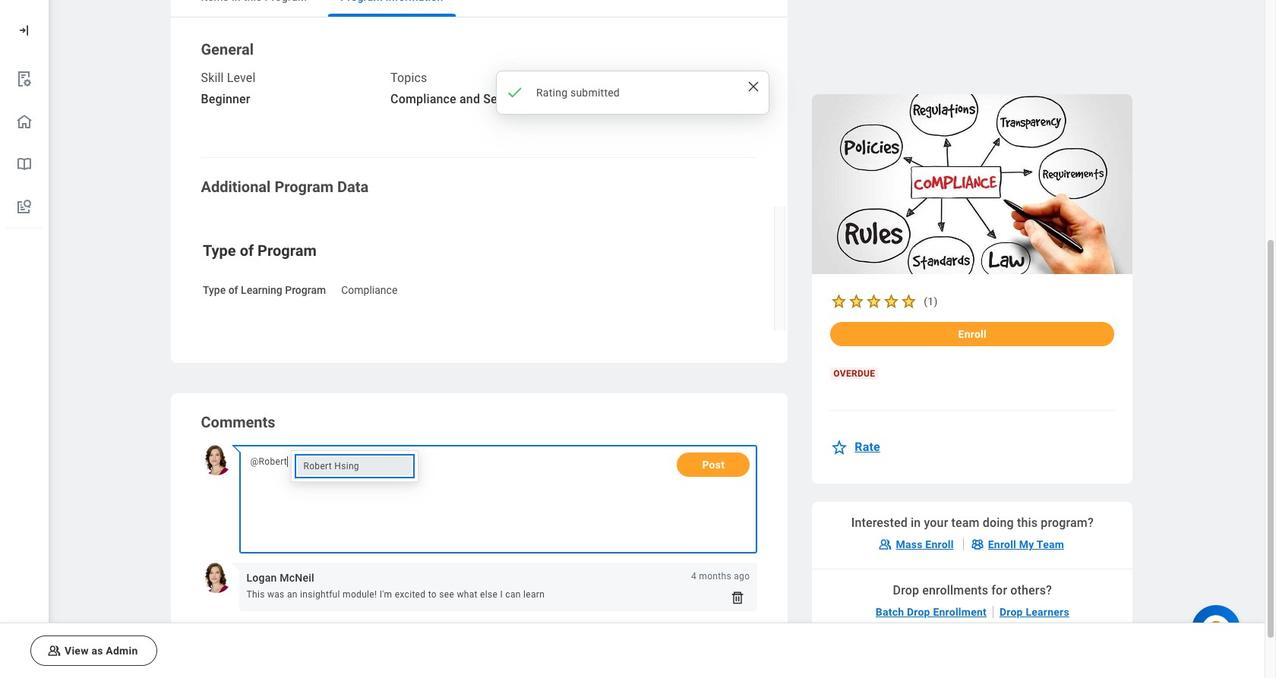 Task type: vqa. For each thing, say whether or not it's contained in the screenshot.
report parameter image
yes



Task type: locate. For each thing, give the bounding box(es) containing it.
program?
[[1041, 516, 1094, 531]]

see
[[439, 590, 454, 600]]

admin
[[106, 645, 138, 657]]

level
[[227, 71, 256, 85]]

list
[[0, 58, 49, 229]]

this
[[1017, 516, 1038, 531]]

enroll for enroll my team
[[988, 539, 1017, 551]]

enroll button
[[831, 322, 1115, 347]]

topics
[[391, 71, 427, 85]]

excited
[[395, 590, 426, 600]]

general
[[201, 40, 254, 59]]

in
[[911, 516, 921, 531]]

enroll for enroll
[[959, 329, 987, 341]]

an
[[287, 590, 298, 600]]

enroll my team
[[988, 539, 1065, 551]]

comments
[[201, 413, 275, 432]]

months
[[699, 571, 732, 582]]

2 star image from the left
[[883, 293, 901, 310]]

1 star image from the left
[[848, 293, 866, 310]]

drop
[[893, 584, 919, 598], [907, 607, 931, 619], [1000, 607, 1023, 619]]

i
[[500, 590, 503, 600]]

view as admin button
[[30, 636, 157, 666]]

media classroom image
[[46, 644, 62, 659]]

skill
[[201, 71, 224, 85]]

enroll
[[959, 329, 987, 341], [926, 539, 954, 551], [988, 539, 1017, 551]]

star image
[[831, 293, 848, 310], [866, 293, 883, 310], [901, 293, 918, 310], [831, 439, 849, 457]]

view
[[65, 645, 89, 657]]

this
[[247, 590, 265, 600]]

i'm
[[380, 590, 392, 600]]

1
[[928, 295, 934, 308]]

mass
[[896, 539, 923, 551]]

enroll inside button
[[959, 329, 987, 341]]

mass enroll
[[896, 539, 954, 551]]

learn
[[523, 590, 545, 600]]

drop for drop enrollments for others?
[[893, 584, 919, 598]]

interested in your team doing this program?
[[852, 516, 1094, 531]]

4
[[691, 571, 697, 582]]

)
[[934, 295, 938, 308]]

drop learners link
[[994, 601, 1076, 625]]

contact card matrix manager image
[[970, 537, 985, 553]]

post button
[[677, 453, 750, 477]]

drop up batch
[[893, 584, 919, 598]]

team
[[952, 516, 980, 531]]

logan
[[247, 572, 277, 584]]

drop down for
[[1000, 607, 1023, 619]]

logan mcneil this was an insightful module! i'm excited to see what else i can learn
[[247, 572, 545, 600]]

view as admin
[[65, 645, 138, 657]]

rate button
[[831, 430, 890, 466]]

1 horizontal spatial star image
[[883, 293, 901, 310]]

robert hsing button
[[297, 457, 411, 476]]

as
[[91, 645, 103, 657]]

check image
[[506, 84, 524, 102]]

skill level beginner
[[201, 71, 256, 106]]

1 horizontal spatial enroll
[[959, 329, 987, 341]]

star image
[[848, 293, 866, 310], [883, 293, 901, 310]]

drop for drop learners
[[1000, 607, 1023, 619]]

additional
[[201, 178, 271, 196]]

rate
[[855, 440, 880, 455]]

0 horizontal spatial star image
[[848, 293, 866, 310]]

2 horizontal spatial enroll
[[988, 539, 1017, 551]]

insightful
[[300, 590, 340, 600]]

home image
[[15, 112, 33, 131]]

rating submitted
[[536, 87, 620, 99]]

overdue
[[834, 369, 876, 379]]

drop enrollments for others?
[[893, 584, 1052, 598]]

Comment text field
[[247, 453, 668, 544]]

post
[[702, 459, 725, 471]]

module!
[[343, 590, 377, 600]]

drop learners
[[1000, 607, 1070, 619]]

tab list
[[171, 0, 788, 17]]

enroll my team link
[[964, 533, 1074, 557]]

data
[[337, 178, 369, 196]]



Task type: describe. For each thing, give the bounding box(es) containing it.
batch
[[876, 607, 904, 619]]

star image inside rate button
[[831, 439, 849, 457]]

can
[[505, 590, 521, 600]]

interested
[[852, 516, 908, 531]]

enrollments
[[923, 584, 989, 598]]

robert
[[304, 461, 332, 472]]

what
[[457, 590, 478, 600]]

others?
[[1011, 584, 1052, 598]]

robert hsing
[[304, 461, 359, 472]]

0 horizontal spatial enroll
[[926, 539, 954, 551]]

doing
[[983, 516, 1014, 531]]

batch drop enrollment link
[[870, 601, 993, 625]]

rating submitted dialog
[[496, 71, 770, 115]]

my
[[1019, 539, 1035, 551]]

for
[[992, 584, 1008, 598]]

( 1 )
[[924, 295, 938, 308]]

else
[[480, 590, 498, 600]]

enrollment
[[933, 607, 987, 619]]

ago
[[734, 571, 750, 582]]

to
[[428, 590, 437, 600]]

media classroom image
[[878, 537, 893, 553]]

batch drop enrollment
[[876, 607, 987, 619]]

your
[[924, 516, 949, 531]]

program
[[275, 178, 334, 196]]

(
[[924, 295, 928, 308]]

book open image
[[15, 155, 33, 173]]

topics compliance and security
[[391, 71, 529, 106]]

report parameter image
[[15, 70, 33, 88]]

beginner
[[201, 92, 250, 106]]

and
[[460, 92, 480, 106]]

mass enroll link
[[872, 533, 963, 557]]

hsing
[[335, 461, 359, 472]]

additional program data
[[201, 178, 369, 196]]

rating
[[536, 87, 568, 99]]

x image
[[746, 79, 761, 94]]

learners
[[1026, 607, 1070, 619]]

compliance
[[391, 92, 457, 106]]

4 months ago
[[691, 571, 750, 582]]

mcneil
[[280, 572, 314, 584]]

transformation import image
[[17, 23, 32, 38]]

submitted
[[571, 87, 620, 99]]

team
[[1037, 539, 1065, 551]]

was
[[267, 590, 285, 600]]

security
[[483, 92, 529, 106]]

trash image
[[730, 590, 746, 606]]

drop right batch
[[907, 607, 931, 619]]



